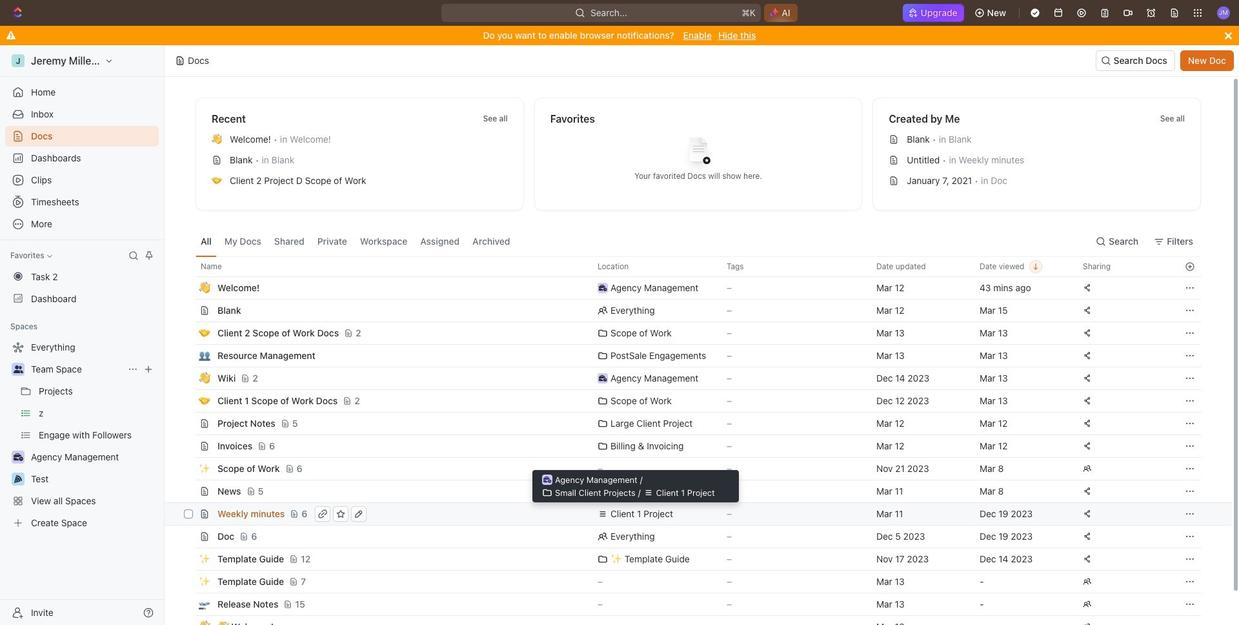 Task type: describe. For each thing, give the bounding box(es) containing it.
1 cell from the left
[[181, 616, 196, 625]]

3 cell from the left
[[973, 616, 1076, 625]]

1 vertical spatial business time image
[[13, 453, 23, 461]]

user group image
[[13, 366, 23, 373]]

jeremy miller's workspace, , element
[[12, 54, 25, 67]]

2 cell from the left
[[590, 616, 719, 625]]

business time image
[[599, 375, 607, 382]]

no favorited docs image
[[673, 127, 725, 179]]

4 cell from the left
[[1179, 616, 1202, 625]]



Task type: locate. For each thing, give the bounding box(es) containing it.
cell
[[181, 616, 196, 625], [590, 616, 719, 625], [973, 616, 1076, 625], [1179, 616, 1202, 625]]

2 vertical spatial business time image
[[544, 477, 552, 483]]

table
[[165, 256, 1233, 625]]

2 horizontal spatial business time image
[[599, 285, 607, 291]]

pizza slice image
[[14, 475, 22, 483]]

sidebar navigation
[[0, 45, 167, 625]]

0 horizontal spatial business time image
[[13, 453, 23, 461]]

0 vertical spatial business time image
[[599, 285, 607, 291]]

business time image
[[599, 285, 607, 291], [13, 453, 23, 461], [544, 477, 552, 483]]

tab list
[[196, 226, 516, 256]]

row
[[181, 256, 1202, 277], [181, 276, 1202, 300], [181, 299, 1202, 322], [181, 322, 1202, 345], [181, 344, 1202, 367], [181, 367, 1202, 390], [181, 389, 1202, 413], [181, 412, 1202, 435], [181, 435, 1202, 458], [181, 457, 1202, 480], [181, 480, 1202, 503], [165, 502, 1233, 526], [181, 525, 1202, 548], [181, 548, 1202, 571], [181, 570, 1202, 593], [181, 593, 1202, 616], [181, 615, 1202, 625]]

tree
[[5, 337, 159, 533]]

tree inside sidebar navigation
[[5, 337, 159, 533]]

1 horizontal spatial business time image
[[544, 477, 552, 483]]



Task type: vqa. For each thing, say whether or not it's contained in the screenshot.
bottom a
no



